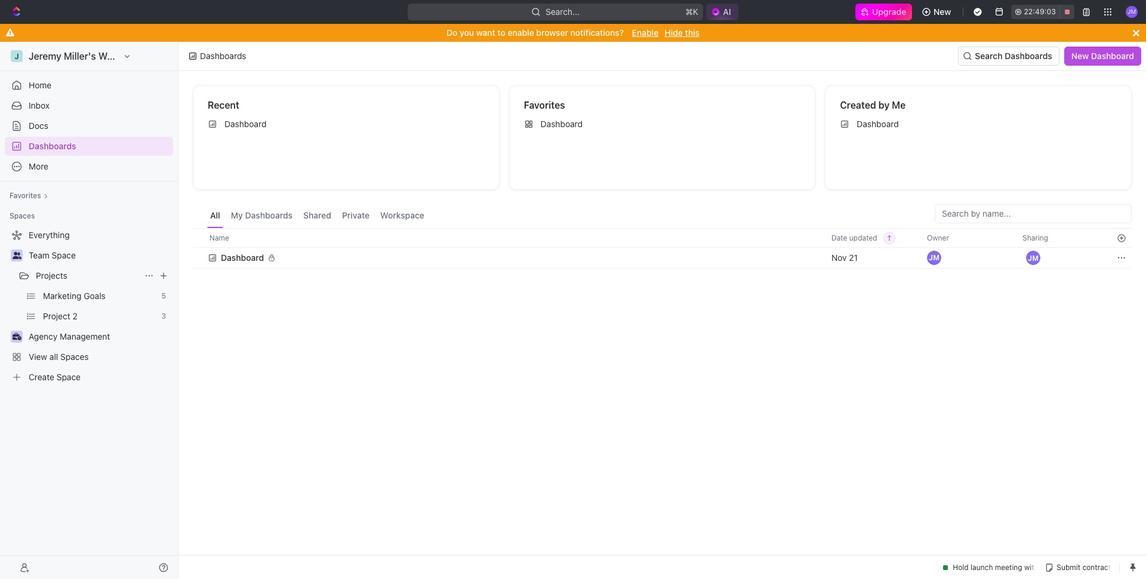 Task type: describe. For each thing, give the bounding box(es) containing it.
jeremy miller's workspace, , element
[[11, 50, 23, 62]]

dashboard link for favorites
[[519, 115, 810, 134]]

all
[[210, 210, 220, 220]]

goals
[[84, 291, 106, 301]]

0 horizontal spatial jm
[[929, 253, 940, 262]]

marketing goals
[[43, 291, 106, 301]]

all button
[[207, 204, 223, 228]]

row containing dashboard
[[193, 246, 1132, 270]]

inbox
[[29, 100, 50, 110]]

search...
[[546, 7, 580, 17]]

date updated button
[[825, 229, 895, 247]]

3
[[161, 312, 166, 321]]

team space
[[29, 250, 76, 260]]

⌘k
[[686, 7, 699, 17]]

user group image
[[12, 252, 21, 259]]

ai button
[[707, 4, 738, 20]]

favorites button
[[5, 189, 53, 203]]

new for new dashboard
[[1072, 51, 1089, 61]]

hide
[[665, 27, 683, 38]]

dashboards inside button
[[245, 210, 293, 220]]

everything
[[29, 230, 70, 240]]

search dashboards
[[975, 51, 1053, 61]]

dashboards link
[[5, 137, 173, 156]]

dashboards inside 'link'
[[29, 141, 76, 151]]

docs link
[[5, 116, 173, 136]]

everything link
[[5, 226, 171, 245]]

management
[[60, 331, 110, 342]]

sharing
[[1023, 233, 1049, 242]]

miller's
[[64, 51, 96, 61]]

do you want to enable browser notifications? enable hide this
[[447, 27, 700, 38]]

projects link
[[36, 266, 140, 285]]

my
[[231, 210, 243, 220]]

do
[[447, 27, 458, 38]]

row containing name
[[193, 228, 1132, 248]]

team
[[29, 250, 49, 260]]

my dashboards
[[231, 210, 293, 220]]

tree inside the sidebar navigation
[[5, 226, 173, 387]]

this
[[685, 27, 700, 38]]

workspace inside button
[[380, 210, 424, 220]]

workspace inside the sidebar navigation
[[98, 51, 148, 61]]

project 2
[[43, 311, 78, 321]]

inbox link
[[5, 96, 173, 115]]

me
[[892, 100, 906, 110]]

Search by name... text field
[[942, 205, 1125, 223]]

22:49:03
[[1024, 7, 1056, 16]]

jm button
[[1023, 247, 1044, 269]]

dashboard inside "row"
[[221, 253, 264, 263]]

home link
[[5, 76, 173, 95]]

created
[[840, 100, 876, 110]]

agency
[[29, 331, 57, 342]]

agency management
[[29, 331, 110, 342]]

more button
[[5, 157, 173, 176]]

dashboard link for created by me
[[835, 115, 1127, 134]]

private
[[342, 210, 370, 220]]

projects
[[36, 270, 67, 281]]

search
[[975, 51, 1003, 61]]

name
[[210, 233, 229, 242]]

shared button
[[300, 204, 334, 228]]

business time image
[[12, 333, 21, 340]]

new button
[[917, 2, 959, 21]]

search dashboards button
[[959, 47, 1060, 66]]

create
[[29, 372, 54, 382]]



Task type: locate. For each thing, give the bounding box(es) containing it.
jm inside button
[[1028, 253, 1039, 262]]

new dashboard button
[[1064, 47, 1142, 66]]

docs
[[29, 121, 48, 131]]

jm for jm dropdown button
[[1128, 8, 1136, 15]]

dashboards up recent
[[200, 51, 246, 61]]

project
[[43, 311, 70, 321]]

team space link
[[29, 246, 171, 265]]

marketing goals link
[[43, 287, 157, 306]]

jeremy
[[29, 51, 61, 61]]

workspace right miller's at the left top
[[98, 51, 148, 61]]

enable
[[632, 27, 659, 38]]

workspace
[[98, 51, 148, 61], [380, 210, 424, 220]]

to
[[498, 27, 506, 38]]

recent
[[208, 100, 239, 110]]

view all spaces
[[29, 352, 89, 362]]

1 horizontal spatial workspace
[[380, 210, 424, 220]]

dashboard link
[[203, 115, 494, 134], [519, 115, 810, 134], [835, 115, 1127, 134]]

j
[[15, 52, 19, 61]]

nov 21
[[832, 253, 858, 263]]

tree containing everything
[[5, 226, 173, 387]]

jm up new dashboard at the right
[[1128, 8, 1136, 15]]

space for create space
[[57, 372, 81, 382]]

0 vertical spatial favorites
[[524, 100, 565, 110]]

2
[[73, 311, 78, 321]]

view all spaces link
[[5, 347, 171, 367]]

shared
[[303, 210, 331, 220]]

0 horizontal spatial dashboard link
[[203, 115, 494, 134]]

dashboards inside button
[[1005, 51, 1053, 61]]

2 jeremy miller, , element from the left
[[1026, 251, 1041, 265]]

1 horizontal spatial new
[[1072, 51, 1089, 61]]

new inside button
[[1072, 51, 1089, 61]]

tab list
[[207, 204, 427, 228]]

0 vertical spatial workspace
[[98, 51, 148, 61]]

1 row from the top
[[193, 228, 1132, 248]]

jm down owner
[[929, 253, 940, 262]]

1 horizontal spatial dashboard link
[[519, 115, 810, 134]]

1 vertical spatial space
[[57, 372, 81, 382]]

jm inside dropdown button
[[1128, 8, 1136, 15]]

enable
[[508, 27, 534, 38]]

owner
[[927, 233, 949, 242]]

1 jeremy miller, , element from the left
[[927, 251, 942, 265]]

new right upgrade
[[934, 7, 951, 17]]

1 dashboard link from the left
[[203, 115, 494, 134]]

favorites
[[524, 100, 565, 110], [10, 191, 41, 200]]

0 horizontal spatial new
[[934, 7, 951, 17]]

upgrade
[[872, 7, 906, 17]]

1 vertical spatial spaces
[[60, 352, 89, 362]]

by
[[879, 100, 890, 110]]

0 vertical spatial spaces
[[10, 211, 35, 220]]

new for new
[[934, 7, 951, 17]]

new inside button
[[934, 7, 951, 17]]

ai
[[723, 7, 731, 17]]

dashboard button
[[208, 246, 817, 270], [208, 246, 283, 270]]

sidebar navigation
[[0, 42, 181, 579]]

my dashboards button
[[228, 204, 296, 228]]

dashboards
[[200, 51, 246, 61], [1005, 51, 1053, 61], [29, 141, 76, 151], [245, 210, 293, 220]]

dashboard for recent
[[224, 119, 267, 129]]

row
[[193, 228, 1132, 248], [193, 246, 1132, 270]]

table
[[193, 228, 1132, 270]]

table containing dashboard
[[193, 228, 1132, 270]]

0 horizontal spatial workspace
[[98, 51, 148, 61]]

2 horizontal spatial jm
[[1128, 8, 1136, 15]]

you
[[460, 27, 474, 38]]

1 vertical spatial new
[[1072, 51, 1089, 61]]

dashboard for created by me
[[857, 119, 899, 129]]

jeremy miller, , element down sharing
[[1026, 251, 1041, 265]]

created by me
[[840, 100, 906, 110]]

dashboards right my
[[245, 210, 293, 220]]

21
[[849, 253, 858, 263]]

favorites inside button
[[10, 191, 41, 200]]

home
[[29, 80, 51, 90]]

jeremy miller, , element down owner
[[927, 251, 942, 265]]

0 horizontal spatial favorites
[[10, 191, 41, 200]]

1 horizontal spatial spaces
[[60, 352, 89, 362]]

jm button
[[1123, 2, 1142, 21]]

spaces right all
[[60, 352, 89, 362]]

dashboard for favorites
[[541, 119, 583, 129]]

private button
[[339, 204, 373, 228]]

nov
[[832, 253, 847, 263]]

updated
[[850, 233, 877, 242]]

create space
[[29, 372, 81, 382]]

1 horizontal spatial favorites
[[524, 100, 565, 110]]

jeremy miller's workspace
[[29, 51, 148, 61]]

date
[[832, 233, 848, 242]]

space down view all spaces
[[57, 372, 81, 382]]

5
[[162, 291, 166, 300]]

0 vertical spatial space
[[52, 250, 76, 260]]

notifications?
[[571, 27, 624, 38]]

jm
[[1128, 8, 1136, 15], [929, 253, 940, 262], [1028, 253, 1039, 262]]

dashboards up more
[[29, 141, 76, 151]]

jm down sharing
[[1028, 253, 1039, 262]]

new down "22:49:03" button in the right top of the page
[[1072, 51, 1089, 61]]

dashboard inside button
[[1091, 51, 1134, 61]]

3 dashboard link from the left
[[835, 115, 1127, 134]]

space up projects
[[52, 250, 76, 260]]

space for team space
[[52, 250, 76, 260]]

upgrade link
[[855, 4, 912, 20]]

agency management link
[[29, 327, 171, 346]]

jm for jm button
[[1028, 253, 1039, 262]]

2 dashboard link from the left
[[519, 115, 810, 134]]

all
[[50, 352, 58, 362]]

22:49:03 button
[[1012, 5, 1075, 19]]

jeremy miller, , element inside jm button
[[1026, 251, 1041, 265]]

1 vertical spatial workspace
[[380, 210, 424, 220]]

0 horizontal spatial jeremy miller, , element
[[927, 251, 942, 265]]

more
[[29, 161, 48, 171]]

dashboards right search
[[1005, 51, 1053, 61]]

browser
[[536, 27, 568, 38]]

1 vertical spatial favorites
[[10, 191, 41, 200]]

workspace right private
[[380, 210, 424, 220]]

new
[[934, 7, 951, 17], [1072, 51, 1089, 61]]

workspace button
[[377, 204, 427, 228]]

tree
[[5, 226, 173, 387]]

spaces down favorites button
[[10, 211, 35, 220]]

spaces
[[10, 211, 35, 220], [60, 352, 89, 362]]

new dashboard
[[1072, 51, 1134, 61]]

view
[[29, 352, 47, 362]]

2 row from the top
[[193, 246, 1132, 270]]

marketing
[[43, 291, 81, 301]]

space
[[52, 250, 76, 260], [57, 372, 81, 382]]

dashboard link for recent
[[203, 115, 494, 134]]

create space link
[[5, 368, 171, 387]]

jeremy miller, , element
[[927, 251, 942, 265], [1026, 251, 1041, 265]]

1 horizontal spatial jm
[[1028, 253, 1039, 262]]

0 horizontal spatial spaces
[[10, 211, 35, 220]]

0 vertical spatial new
[[934, 7, 951, 17]]

2 horizontal spatial dashboard link
[[835, 115, 1127, 134]]

1 horizontal spatial jeremy miller, , element
[[1026, 251, 1041, 265]]

project 2 link
[[43, 307, 157, 326]]

spaces inside tree
[[60, 352, 89, 362]]

tab list containing all
[[207, 204, 427, 228]]

date updated
[[832, 233, 877, 242]]

want
[[476, 27, 495, 38]]



Task type: vqa. For each thing, say whether or not it's contained in the screenshot.
goal inside the dialog
no



